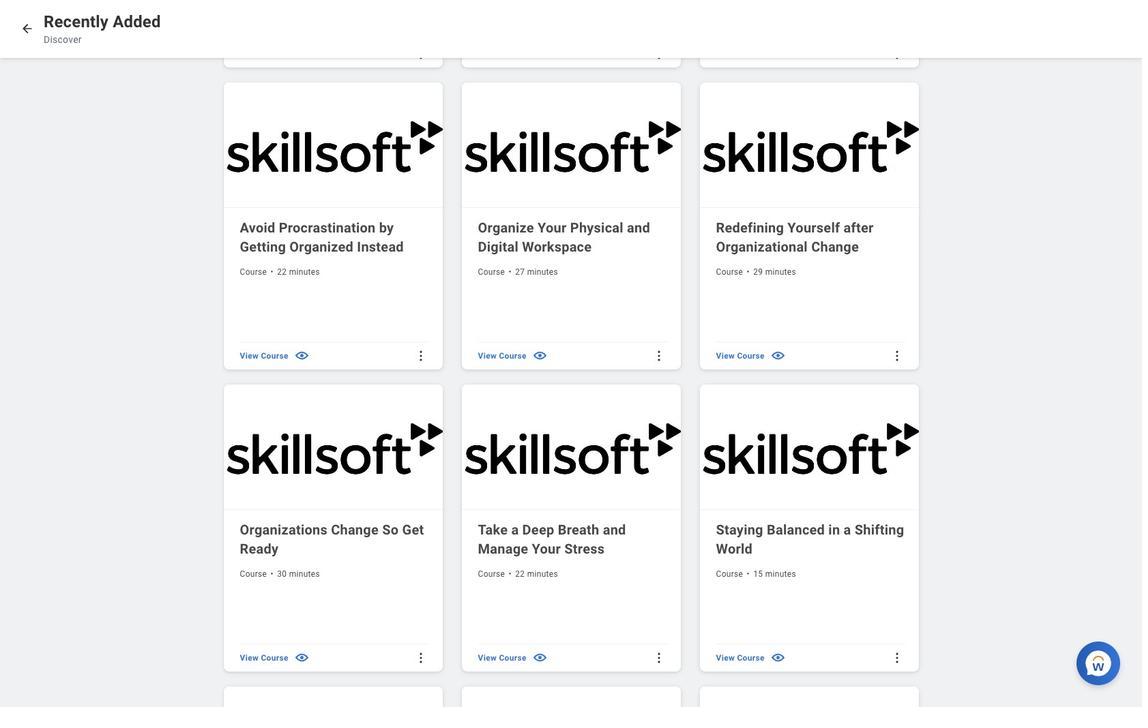 Task type: locate. For each thing, give the bounding box(es) containing it.
22 for a
[[515, 570, 525, 579]]

minutes down take a deep breath and manage your stress
[[527, 570, 558, 579]]

minutes right 27
[[527, 267, 558, 277]]

organizations change so get ready image
[[223, 385, 445, 510]]

your down deep
[[532, 541, 561, 557]]

stress
[[564, 541, 605, 557]]

1 vertical spatial change
[[331, 522, 379, 538]]

your up workspace at top
[[538, 220, 567, 236]]

0 horizontal spatial change
[[331, 522, 379, 538]]

0 vertical spatial related actions vertical image
[[652, 47, 666, 61]]

organizations
[[240, 522, 327, 538]]

1 vertical spatial 22 minutes
[[515, 570, 558, 579]]

0 vertical spatial change
[[811, 239, 859, 255]]

0 horizontal spatial 22
[[277, 267, 287, 277]]

get
[[402, 522, 424, 538]]

and right physical
[[627, 220, 650, 236]]

breath
[[558, 522, 599, 538]]

22 minutes down take a deep breath and manage your stress
[[515, 570, 558, 579]]

15 minutes
[[753, 570, 796, 579]]

related actions vertical image
[[414, 47, 427, 61], [890, 47, 904, 61], [414, 349, 427, 363], [890, 349, 904, 363], [414, 652, 427, 665], [652, 652, 666, 665], [890, 652, 904, 665]]

yourself
[[788, 220, 840, 236]]

0 vertical spatial 22 minutes
[[277, 267, 320, 277]]

view for staying balanced in a shifting world
[[716, 654, 735, 663]]

0 vertical spatial 22
[[277, 267, 287, 277]]

view course for redefining
[[716, 351, 765, 361]]

organize your physical and digital workspace
[[478, 220, 650, 255]]

1 vertical spatial related actions vertical image
[[652, 349, 666, 363]]

and
[[627, 220, 650, 236], [603, 522, 626, 538]]

change left 'so'
[[331, 522, 379, 538]]

1 horizontal spatial 22
[[515, 570, 525, 579]]

minutes right 15
[[765, 570, 796, 579]]

view for organize your physical and digital workspace
[[478, 351, 497, 361]]

22
[[277, 267, 287, 277], [515, 570, 525, 579]]

1 horizontal spatial change
[[811, 239, 859, 255]]

0 vertical spatial your
[[538, 220, 567, 236]]

0 horizontal spatial a
[[511, 522, 519, 538]]

visible image for world
[[770, 651, 786, 666]]

minutes right 30
[[289, 570, 320, 579]]

related actions vertical image
[[652, 47, 666, 61], [652, 349, 666, 363]]

27
[[515, 267, 525, 277]]

minutes down organized
[[289, 267, 320, 277]]

world
[[716, 541, 753, 557]]

2 a from the left
[[844, 522, 851, 538]]

view for organizations change so get ready
[[240, 654, 259, 663]]

minutes
[[289, 267, 320, 277], [527, 267, 558, 277], [765, 267, 796, 277], [289, 570, 320, 579], [527, 570, 558, 579], [765, 570, 796, 579]]

a right in
[[844, 522, 851, 538]]

and inside take a deep breath and manage your stress
[[603, 522, 626, 538]]

take a deep breath and manage your stress link
[[478, 521, 667, 559]]

so
[[382, 522, 399, 538]]

0 vertical spatial and
[[627, 220, 650, 236]]

0 horizontal spatial and
[[603, 522, 626, 538]]

22 down the manage
[[515, 570, 525, 579]]

related actions vertical image for take a deep breath and manage your stress
[[652, 652, 666, 665]]

22 minutes
[[277, 267, 320, 277], [515, 570, 558, 579]]

added
[[113, 12, 161, 31]]

a right take
[[511, 522, 519, 538]]

22 minutes for breath
[[515, 570, 558, 579]]

1 horizontal spatial 22 minutes
[[515, 570, 558, 579]]

staying balanced in a shifting world image
[[700, 385, 922, 510]]

staying balanced in a shifting world link
[[716, 521, 905, 559]]

and inside organize your physical and digital workspace
[[627, 220, 650, 236]]

visible image for instead
[[294, 348, 310, 364]]

1 vertical spatial and
[[603, 522, 626, 538]]

30 minutes
[[277, 570, 320, 579]]

1 horizontal spatial visible image
[[770, 651, 786, 666]]

take a deep breath and manage your stress
[[478, 522, 626, 557]]

digital
[[478, 239, 519, 255]]

29 minutes
[[753, 267, 796, 277]]

1 a from the left
[[511, 522, 519, 538]]

avoid
[[240, 220, 275, 236]]

visible image
[[294, 46, 310, 62], [532, 46, 548, 62], [770, 46, 786, 62], [532, 348, 548, 364], [770, 348, 786, 364], [294, 651, 310, 666], [532, 651, 548, 666]]

view course for staying
[[716, 654, 765, 663]]

your inside organize your physical and digital workspace
[[538, 220, 567, 236]]

1 related actions vertical image from the top
[[652, 47, 666, 61]]

view course
[[240, 49, 288, 59], [478, 49, 527, 59], [716, 49, 765, 59], [240, 351, 288, 361], [478, 351, 527, 361], [716, 351, 765, 361], [240, 654, 288, 663], [478, 654, 527, 663], [716, 654, 765, 663]]

1 vertical spatial visible image
[[770, 651, 786, 666]]

minutes for a
[[527, 570, 558, 579]]

1 vertical spatial your
[[532, 541, 561, 557]]

staying balanced in a shifting world
[[716, 522, 904, 557]]

your
[[538, 220, 567, 236], [532, 541, 561, 557]]

0 horizontal spatial 22 minutes
[[277, 267, 320, 277]]

0 horizontal spatial visible image
[[294, 348, 310, 364]]

recently
[[44, 12, 109, 31]]

0 vertical spatial visible image
[[294, 348, 310, 364]]

mentoring pmi agile certified practitioner image
[[700, 687, 922, 708]]

a inside staying balanced in a shifting world
[[844, 522, 851, 538]]

22 down getting
[[277, 267, 287, 277]]

course
[[261, 49, 288, 59], [499, 49, 527, 59], [737, 49, 765, 59], [240, 267, 267, 277], [478, 267, 505, 277], [716, 267, 743, 277], [261, 351, 288, 361], [499, 351, 527, 361], [737, 351, 765, 361], [240, 570, 267, 579], [478, 570, 505, 579], [716, 570, 743, 579], [261, 654, 288, 663], [499, 654, 527, 663], [737, 654, 765, 663]]

balanced
[[767, 522, 825, 538]]

organize your physical and digital workspace image
[[462, 83, 683, 208]]

1 horizontal spatial a
[[844, 522, 851, 538]]

visible image
[[294, 348, 310, 364], [770, 651, 786, 666]]

in
[[829, 522, 840, 538]]

view course for organize
[[478, 351, 527, 361]]

related actions vertical image for avoid procrastination by getting organized instead
[[414, 349, 427, 363]]

change inside organizations change so get ready
[[331, 522, 379, 538]]

change
[[811, 239, 859, 255], [331, 522, 379, 538]]

a
[[511, 522, 519, 538], [844, 522, 851, 538]]

22 minutes down organized
[[277, 267, 320, 277]]

after
[[844, 220, 874, 236]]

minutes for yourself
[[765, 267, 796, 277]]

view
[[240, 49, 259, 59], [478, 49, 497, 59], [716, 49, 735, 59], [240, 351, 259, 361], [478, 351, 497, 361], [716, 351, 735, 361], [240, 654, 259, 663], [478, 654, 497, 663], [716, 654, 735, 663]]

and up stress in the bottom of the page
[[603, 522, 626, 538]]

1 horizontal spatial and
[[627, 220, 650, 236]]

1 vertical spatial 22
[[515, 570, 525, 579]]

a inside take a deep breath and manage your stress
[[511, 522, 519, 538]]

minutes right 29
[[765, 267, 796, 277]]

avoid procrastination by getting organized instead
[[240, 220, 404, 255]]

related actions vertical image for redefining yourself after organizational change
[[890, 349, 904, 363]]

change down the yourself at the right
[[811, 239, 859, 255]]



Task type: vqa. For each thing, say whether or not it's contained in the screenshot.


Task type: describe. For each thing, give the bounding box(es) containing it.
redefining
[[716, 220, 784, 236]]

minutes for procrastination
[[289, 267, 320, 277]]

30
[[277, 570, 287, 579]]

29
[[753, 267, 763, 277]]

your inside take a deep breath and manage your stress
[[532, 541, 561, 557]]

procrastination
[[279, 220, 376, 236]]

22 for procrastination
[[277, 267, 287, 277]]

instead
[[357, 239, 404, 255]]

workspace
[[522, 239, 592, 255]]

discover
[[44, 34, 82, 45]]

organize
[[478, 220, 534, 236]]

organizations change so get ready link
[[240, 521, 429, 559]]

27 minutes
[[515, 267, 558, 277]]

staying
[[716, 522, 763, 538]]

2 related actions vertical image from the top
[[652, 349, 666, 363]]

testprep prince2 2017 foundation image
[[462, 687, 683, 708]]

minutes for balanced
[[765, 570, 796, 579]]

taking stock of your work/life balance image
[[223, 687, 445, 708]]

avoid procrastination by getting organized instead image
[[223, 83, 445, 208]]

manage
[[478, 541, 528, 557]]

view for redefining yourself after organizational change
[[716, 351, 735, 361]]

22 minutes for getting
[[277, 267, 320, 277]]

getting
[[240, 239, 286, 255]]

take
[[478, 522, 508, 538]]

view for take a deep breath and manage your stress
[[478, 654, 497, 663]]

redefining yourself after organizational change link
[[716, 218, 905, 256]]

organizations change so get ready
[[240, 522, 424, 557]]

related actions vertical image for organizations change so get ready
[[414, 652, 427, 665]]

by
[[379, 220, 394, 236]]

shifting
[[855, 522, 904, 538]]

ready
[[240, 541, 279, 557]]

minutes for your
[[527, 267, 558, 277]]

organize your physical and digital workspace link
[[478, 218, 667, 256]]

view course for organizations
[[240, 654, 288, 663]]

avoid procrastination by getting organized instead link
[[240, 218, 429, 256]]

arrow left image
[[20, 22, 34, 35]]

organized
[[290, 239, 354, 255]]

redefining yourself after organizational change image
[[700, 83, 922, 208]]

view course for take
[[478, 654, 527, 663]]

redefining yourself after organizational change
[[716, 220, 874, 255]]

deep
[[522, 522, 554, 538]]

related actions vertical image for staying balanced in a shifting world
[[890, 652, 904, 665]]

organizational
[[716, 239, 808, 255]]

take a deep breath and manage your stress image
[[462, 385, 683, 510]]

change inside redefining yourself after organizational change
[[811, 239, 859, 255]]

view course for avoid
[[240, 351, 288, 361]]

minutes for change
[[289, 570, 320, 579]]

recently added discover
[[44, 12, 161, 45]]

physical
[[570, 220, 624, 236]]

15
[[753, 570, 763, 579]]

view for avoid procrastination by getting organized instead
[[240, 351, 259, 361]]



